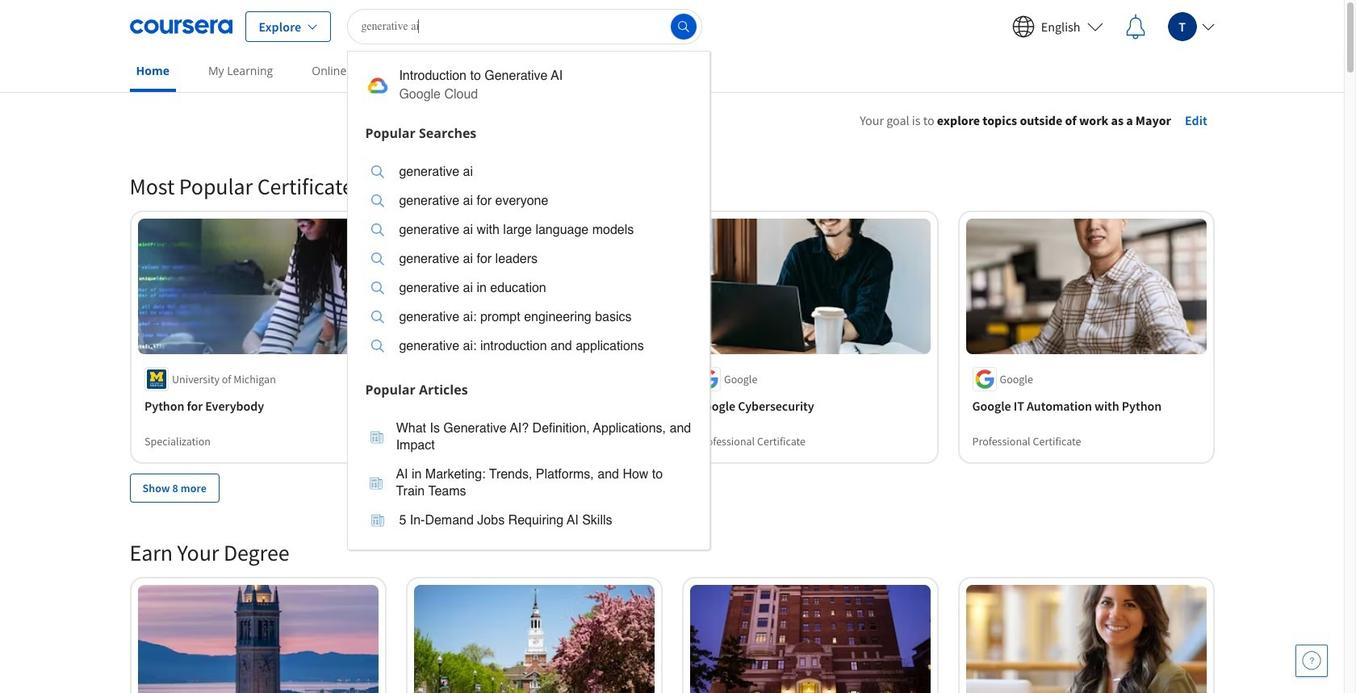Task type: describe. For each thing, give the bounding box(es) containing it.
What do you want to learn? text field
[[348, 8, 703, 44]]

most popular certificates collection element
[[120, 146, 1225, 529]]

1 list box from the top
[[348, 147, 710, 375]]

autocomplete results list box
[[348, 50, 711, 550]]

earn your degree collection element
[[120, 513, 1225, 694]]

2 list box from the top
[[348, 404, 710, 550]]



Task type: locate. For each thing, give the bounding box(es) containing it.
None search field
[[348, 8, 711, 550]]

coursera image
[[130, 13, 232, 39]]

region
[[768, 133, 1293, 293]]

help center image
[[1303, 652, 1322, 671]]

1 vertical spatial list box
[[348, 404, 710, 550]]

list box
[[348, 147, 710, 375], [348, 404, 710, 550]]

suggestion image image
[[365, 73, 391, 99], [372, 166, 385, 178], [372, 195, 385, 208], [372, 224, 385, 237], [372, 253, 385, 266], [372, 282, 385, 295], [372, 311, 385, 324], [372, 340, 385, 353], [370, 431, 383, 444], [370, 477, 383, 490], [372, 514, 385, 527]]

0 vertical spatial list box
[[348, 147, 710, 375]]



Task type: vqa. For each thing, say whether or not it's contained in the screenshot.
the Suggestion Image
yes



